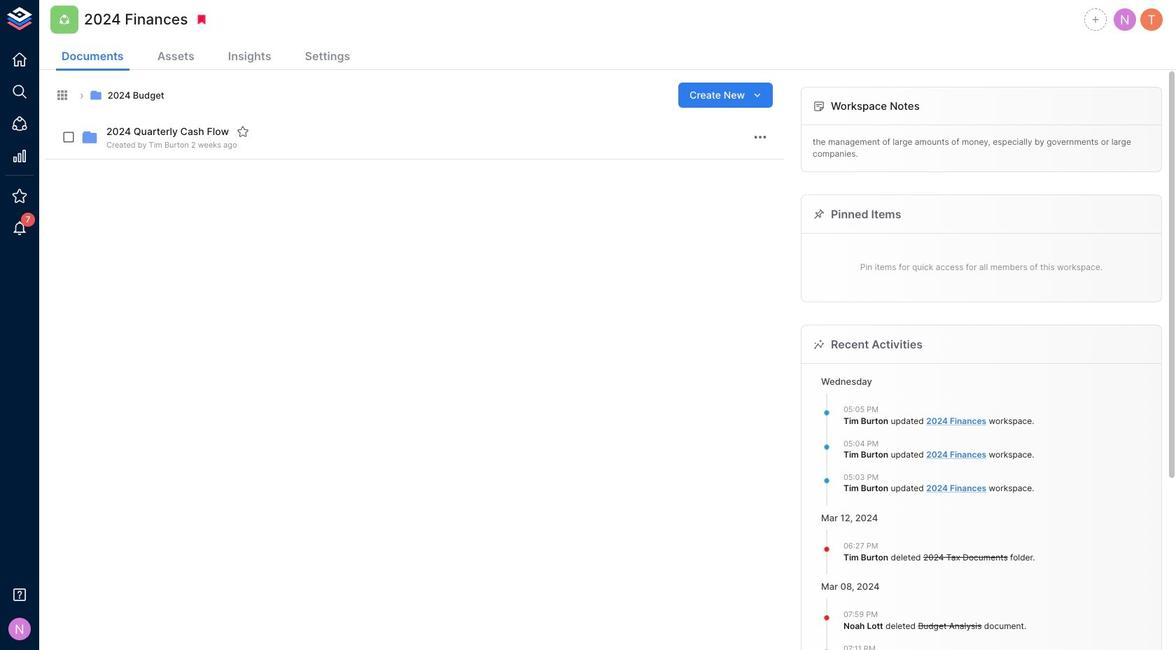Task type: vqa. For each thing, say whether or not it's contained in the screenshot.
Favorite 'icon' at left top
yes



Task type: describe. For each thing, give the bounding box(es) containing it.
favorite image
[[237, 125, 249, 138]]

remove bookmark image
[[196, 13, 208, 26]]



